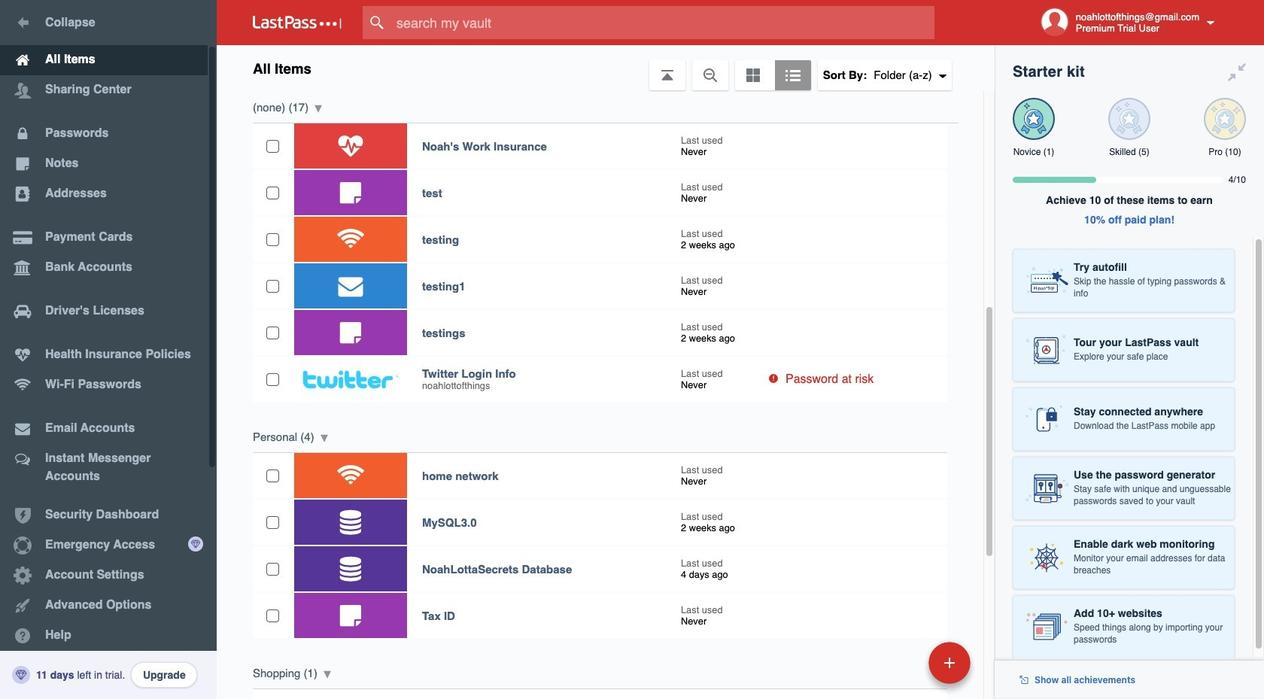 Task type: vqa. For each thing, say whether or not it's contained in the screenshot.
NEW ITEM IMAGE
no



Task type: locate. For each thing, give the bounding box(es) containing it.
new item element
[[825, 641, 976, 684]]

search my vault text field
[[363, 6, 964, 39]]

Search search field
[[363, 6, 964, 39]]

main navigation navigation
[[0, 0, 217, 699]]

new item navigation
[[825, 637, 980, 699]]

vault options navigation
[[217, 45, 995, 90]]



Task type: describe. For each thing, give the bounding box(es) containing it.
lastpass image
[[253, 16, 342, 29]]



